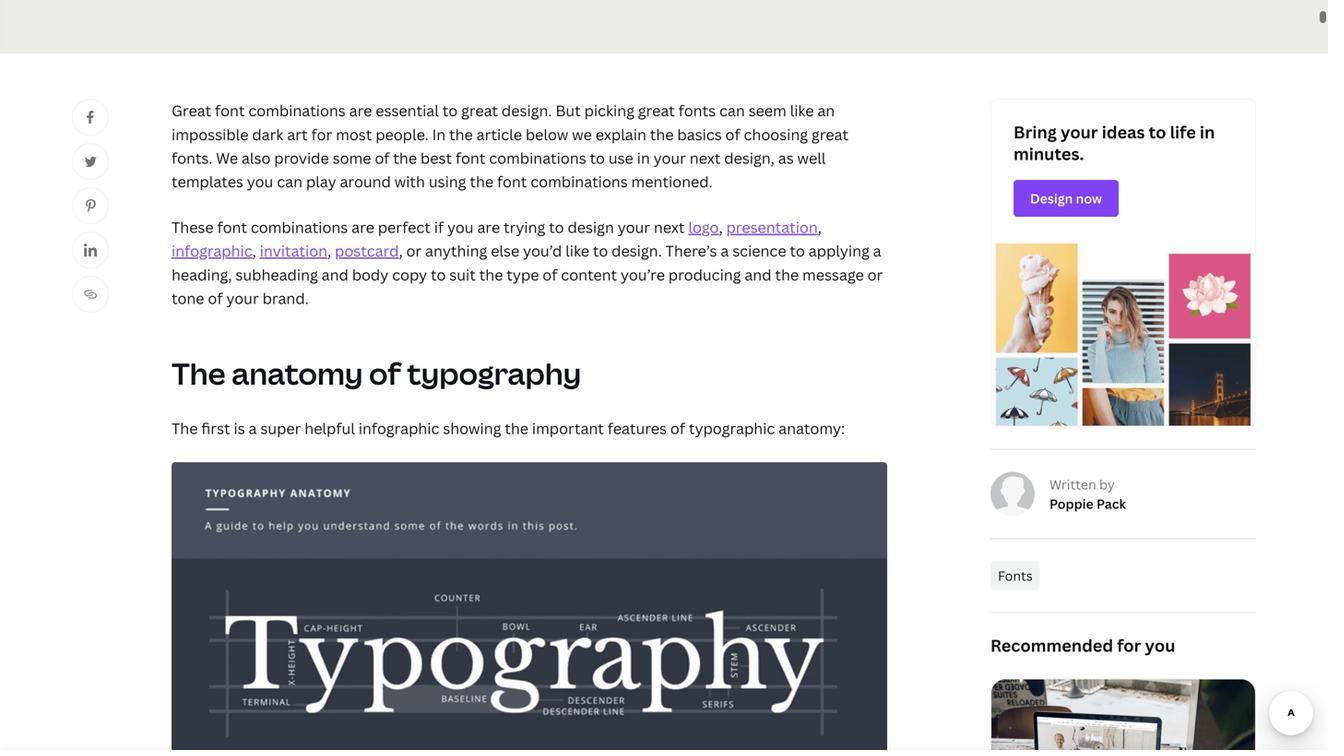 Task type: locate. For each thing, give the bounding box(es) containing it.
for up le buzz 568591 unsplash image
[[1118, 634, 1142, 657]]

the down people. on the left top
[[393, 148, 417, 168]]

is
[[234, 418, 245, 438]]

1 vertical spatial you
[[448, 217, 474, 237]]

, up applying
[[818, 217, 822, 237]]

,
[[719, 217, 723, 237], [818, 217, 822, 237], [253, 241, 256, 261], [328, 241, 331, 261], [399, 241, 403, 261]]

for right art
[[311, 124, 332, 144]]

0 horizontal spatial and
[[322, 265, 349, 284]]

1 horizontal spatial you
[[448, 217, 474, 237]]

2 and from the left
[[745, 265, 772, 284]]

heading,
[[172, 265, 232, 284]]

people.
[[376, 124, 429, 144]]

le buzz 568591 unsplash image
[[992, 680, 1256, 750]]

you right if
[[448, 217, 474, 237]]

most
[[336, 124, 372, 144]]

applying
[[809, 241, 870, 261]]

showing
[[443, 418, 501, 438]]

bring your ideas to life in minutes.
[[1014, 121, 1216, 165]]

design. inside the , or anything else you'd like to design. there's a science to applying a heading, subheading and body copy to suit the type of content you're producing and the message or tone of your brand.
[[612, 241, 662, 261]]

for
[[311, 124, 332, 144], [1118, 634, 1142, 657]]

great left fonts
[[638, 101, 675, 121]]

1 horizontal spatial great
[[638, 101, 675, 121]]

of right the features
[[671, 418, 686, 438]]

like up content in the top of the page
[[566, 241, 590, 261]]

font up the trying
[[497, 172, 527, 191]]

, up 'producing'
[[719, 217, 723, 237]]

article
[[477, 124, 522, 144]]

2 horizontal spatial a
[[874, 241, 882, 261]]

a
[[721, 241, 729, 261], [874, 241, 882, 261], [249, 418, 257, 438]]

a right is
[[249, 418, 257, 438]]

or right message
[[868, 265, 883, 284]]

great
[[461, 101, 498, 121], [638, 101, 675, 121], [812, 124, 849, 144]]

but
[[556, 101, 581, 121]]

in inside bring your ideas to life in minutes.
[[1201, 121, 1216, 144]]

by
[[1100, 476, 1116, 493]]

1 horizontal spatial design.
[[612, 241, 662, 261]]

presentation
[[727, 217, 818, 237]]

1 vertical spatial next
[[654, 217, 685, 237]]

0 vertical spatial infographic
[[172, 241, 253, 261]]

with
[[395, 172, 425, 191]]

in right life on the top
[[1201, 121, 1216, 144]]

copy
[[392, 265, 427, 284]]

these font combinations are perfect if you are trying to design your next logo , presentation , infographic , invitation , postcard
[[172, 217, 822, 261]]

of right anatomy
[[369, 353, 401, 394]]

you'd
[[523, 241, 562, 261]]

2 vertical spatial you
[[1146, 634, 1176, 657]]

body
[[352, 265, 389, 284]]

your inside the , or anything else you'd like to design. there's a science to applying a heading, subheading and body copy to suit the type of content you're producing and the message or tone of your brand.
[[226, 288, 259, 308]]

invitation link
[[260, 241, 328, 261]]

1 vertical spatial can
[[277, 172, 303, 191]]

1 horizontal spatial for
[[1118, 634, 1142, 657]]

font up impossible
[[215, 101, 245, 121]]

we
[[572, 124, 592, 144]]

features
[[608, 418, 667, 438]]

your right design
[[618, 217, 651, 237]]

are inside "great font combinations are essential to great design. but picking great fonts can seem like an impossible dark art for most people. in the article below we explain the basics of choosing great fonts. we also provide some of the best font combinations to use in your next design, as well templates you can play around with using the font combinations mentioned."
[[349, 101, 372, 121]]

templates
[[172, 172, 244, 191]]

design. inside "great font combinations are essential to great design. but picking great fonts can seem like an impossible dark art for most people. in the article below we explain the basics of choosing great fonts. we also provide some of the best font combinations to use in your next design, as well templates you can play around with using the font combinations mentioned."
[[502, 101, 552, 121]]

essential
[[376, 101, 439, 121]]

are up most
[[349, 101, 372, 121]]

first
[[201, 418, 230, 438]]

design. for you're
[[612, 241, 662, 261]]

can right fonts
[[720, 101, 745, 121]]

fonts.
[[172, 148, 213, 168]]

1 horizontal spatial infographic
[[359, 418, 440, 438]]

infographic down the anatomy of typography
[[359, 418, 440, 438]]

to left life on the top
[[1149, 121, 1167, 144]]

great up article
[[461, 101, 498, 121]]

next up "there's" at the right top of the page
[[654, 217, 685, 237]]

to up you'd
[[549, 217, 564, 237]]

or
[[407, 241, 422, 261], [868, 265, 883, 284]]

1 the from the top
[[172, 353, 226, 394]]

a up 'producing'
[[721, 241, 729, 261]]

can down provide
[[277, 172, 303, 191]]

, down 'perfect'
[[399, 241, 403, 261]]

0 horizontal spatial next
[[654, 217, 685, 237]]

combinations
[[249, 101, 346, 121], [489, 148, 587, 168], [531, 172, 628, 191], [251, 217, 348, 237]]

1 horizontal spatial in
[[1201, 121, 1216, 144]]

0 vertical spatial in
[[1201, 121, 1216, 144]]

postcard link
[[335, 241, 399, 261]]

and left body
[[322, 265, 349, 284]]

your
[[1061, 121, 1099, 144], [654, 148, 687, 168], [618, 217, 651, 237], [226, 288, 259, 308]]

1 horizontal spatial a
[[721, 241, 729, 261]]

0 vertical spatial next
[[690, 148, 721, 168]]

you
[[247, 172, 273, 191], [448, 217, 474, 237], [1146, 634, 1176, 657]]

0 vertical spatial or
[[407, 241, 422, 261]]

like inside "great font combinations are essential to great design. but picking great fonts can seem like an impossible dark art for most people. in the article below we explain the basics of choosing great fonts. we also provide some of the best font combinations to use in your next design, as well templates you can play around with using the font combinations mentioned."
[[791, 101, 814, 121]]

1 horizontal spatial like
[[791, 101, 814, 121]]

next down basics at the right top
[[690, 148, 721, 168]]

typographic
[[689, 418, 776, 438]]

1 vertical spatial in
[[637, 148, 650, 168]]

to
[[443, 101, 458, 121], [1149, 121, 1167, 144], [590, 148, 605, 168], [549, 217, 564, 237], [593, 241, 608, 261], [790, 241, 806, 261], [431, 265, 446, 284]]

anatomy
[[232, 353, 363, 394]]

0 horizontal spatial for
[[311, 124, 332, 144]]

pack
[[1097, 495, 1127, 513]]

content
[[561, 265, 618, 284]]

design
[[568, 217, 615, 237]]

0 horizontal spatial in
[[637, 148, 650, 168]]

font up infographic "link"
[[217, 217, 247, 237]]

0 vertical spatial you
[[247, 172, 273, 191]]

0 vertical spatial for
[[311, 124, 332, 144]]

are up "postcard"
[[352, 217, 375, 237]]

the right using
[[470, 172, 494, 191]]

1 vertical spatial infographic
[[359, 418, 440, 438]]

the
[[172, 353, 226, 394], [172, 418, 198, 438]]

are up else
[[478, 217, 500, 237]]

infographic
[[172, 241, 253, 261], [359, 418, 440, 438]]

your inside "great font combinations are essential to great design. but picking great fonts can seem like an impossible dark art for most people. in the article below we explain the basics of choosing great fonts. we also provide some of the best font combinations to use in your next design, as well templates you can play around with using the font combinations mentioned."
[[654, 148, 687, 168]]

infographic inside these font combinations are perfect if you are trying to design your next logo , presentation , infographic , invitation , postcard
[[172, 241, 253, 261]]

0 horizontal spatial like
[[566, 241, 590, 261]]

1 vertical spatial or
[[868, 265, 883, 284]]

and
[[322, 265, 349, 284], [745, 265, 772, 284]]

next
[[690, 148, 721, 168], [654, 217, 685, 237]]

to inside bring your ideas to life in minutes.
[[1149, 121, 1167, 144]]

combinations down below
[[489, 148, 587, 168]]

you down also
[[247, 172, 273, 191]]

in right 'use'
[[637, 148, 650, 168]]

below
[[526, 124, 569, 144]]

of down heading,
[[208, 288, 223, 308]]

the left first
[[172, 418, 198, 438]]

1 vertical spatial the
[[172, 418, 198, 438]]

recommended for you
[[991, 634, 1176, 657]]

a right applying
[[874, 241, 882, 261]]

0 horizontal spatial infographic
[[172, 241, 253, 261]]

great
[[172, 101, 211, 121]]

to left suit
[[431, 265, 446, 284]]

0 horizontal spatial design.
[[502, 101, 552, 121]]

written
[[1050, 476, 1097, 493]]

like left an
[[791, 101, 814, 121]]

1 horizontal spatial and
[[745, 265, 772, 284]]

0 horizontal spatial or
[[407, 241, 422, 261]]

or up copy
[[407, 241, 422, 261]]

important
[[532, 418, 604, 438]]

your up the mentioned.
[[654, 148, 687, 168]]

1 horizontal spatial or
[[868, 265, 883, 284]]

design. up "you're"
[[612, 241, 662, 261]]

to inside these font combinations are perfect if you are trying to design your next logo , presentation , infographic , invitation , postcard
[[549, 217, 564, 237]]

your left ideas
[[1061, 121, 1099, 144]]

you up le buzz 568591 unsplash image
[[1146, 634, 1176, 657]]

life
[[1171, 121, 1197, 144]]

bring
[[1014, 121, 1057, 144]]

are for essential
[[349, 101, 372, 121]]

0 horizontal spatial you
[[247, 172, 273, 191]]

font
[[215, 101, 245, 121], [456, 148, 486, 168], [497, 172, 527, 191], [217, 217, 247, 237]]

your down subheading
[[226, 288, 259, 308]]

1 horizontal spatial can
[[720, 101, 745, 121]]

1 horizontal spatial next
[[690, 148, 721, 168]]

0 vertical spatial design.
[[502, 101, 552, 121]]

seem
[[749, 101, 787, 121]]

you're
[[621, 265, 665, 284]]

combinations up invitation
[[251, 217, 348, 237]]

the right showing
[[505, 418, 529, 438]]

design. up below
[[502, 101, 552, 121]]

infographic up heading,
[[172, 241, 253, 261]]

the up first
[[172, 353, 226, 394]]

if
[[434, 217, 444, 237]]

the right in
[[449, 124, 473, 144]]

1 vertical spatial design.
[[612, 241, 662, 261]]

the for the first is a super helpful infographic showing the important features of typographic anatomy:
[[172, 418, 198, 438]]

brand.
[[263, 288, 309, 308]]

can
[[720, 101, 745, 121], [277, 172, 303, 191]]

great down an
[[812, 124, 849, 144]]

0 vertical spatial the
[[172, 353, 226, 394]]

1 vertical spatial like
[[566, 241, 590, 261]]

type
[[507, 265, 539, 284]]

and down science
[[745, 265, 772, 284]]

2 the from the top
[[172, 418, 198, 438]]

we
[[216, 148, 238, 168]]

design.
[[502, 101, 552, 121], [612, 241, 662, 261]]

0 vertical spatial like
[[791, 101, 814, 121]]

2 horizontal spatial you
[[1146, 634, 1176, 657]]

of
[[726, 124, 741, 144], [375, 148, 390, 168], [543, 265, 558, 284], [208, 288, 223, 308], [369, 353, 401, 394], [671, 418, 686, 438]]



Task type: describe. For each thing, give the bounding box(es) containing it.
play
[[306, 172, 336, 191]]

these
[[172, 217, 214, 237]]

great font combinations are essential to great design. but picking great fonts can seem like an impossible dark art for most people. in the article below we explain the basics of choosing great fonts. we also provide some of the best font combinations to use in your next design, as well templates you can play around with using the font combinations mentioned.
[[172, 101, 849, 191]]

recommended
[[991, 634, 1114, 657]]

0 horizontal spatial can
[[277, 172, 303, 191]]

tone
[[172, 288, 204, 308]]

message
[[803, 265, 865, 284]]

perfect
[[378, 217, 431, 237]]

trying
[[504, 217, 546, 237]]

fonts
[[679, 101, 716, 121]]

your inside bring your ideas to life in minutes.
[[1061, 121, 1099, 144]]

your inside these font combinations are perfect if you are trying to design your next logo , presentation , infographic , invitation , postcard
[[618, 217, 651, 237]]

design,
[[725, 148, 775, 168]]

postcard
[[335, 241, 399, 261]]

font up using
[[456, 148, 486, 168]]

combinations up art
[[249, 101, 346, 121]]

of up design,
[[726, 124, 741, 144]]

anything
[[425, 241, 488, 261]]

0 vertical spatial can
[[720, 101, 745, 121]]

typography
[[407, 353, 582, 394]]

, up subheading
[[253, 241, 256, 261]]

as
[[779, 148, 794, 168]]

in
[[432, 124, 446, 144]]

bring your ideas to life in minutes. link
[[991, 99, 1257, 427]]

to up in
[[443, 101, 458, 121]]

2 horizontal spatial great
[[812, 124, 849, 144]]

font inside these font combinations are perfect if you are trying to design your next logo , presentation , infographic , invitation , postcard
[[217, 217, 247, 237]]

combinations up design
[[531, 172, 628, 191]]

the left basics at the right top
[[650, 124, 674, 144]]

an
[[818, 101, 835, 121]]

, or anything else you'd like to design. there's a science to applying a heading, subheading and body copy to suit the type of content you're producing and the message or tone of your brand.
[[172, 241, 883, 308]]

science
[[733, 241, 787, 261]]

best
[[421, 148, 452, 168]]

, left "postcard"
[[328, 241, 331, 261]]

design. for below
[[502, 101, 552, 121]]

to left 'use'
[[590, 148, 605, 168]]

1 and from the left
[[322, 265, 349, 284]]

written by poppie pack
[[1050, 476, 1127, 513]]

around
[[340, 172, 391, 191]]

you inside "great font combinations are essential to great design. but picking great fonts can seem like an impossible dark art for most people. in the article below we explain the basics of choosing great fonts. we also provide some of the best font combinations to use in your next design, as well templates you can play around with using the font combinations mentioned."
[[247, 172, 273, 191]]

basics
[[678, 124, 722, 144]]

of down you'd
[[543, 265, 558, 284]]

in inside "great font combinations are essential to great design. but picking great fonts can seem like an impossible dark art for most people. in the article below we explain the basics of choosing great fonts. we also provide some of the best font combinations to use in your next design, as well templates you can play around with using the font combinations mentioned."
[[637, 148, 650, 168]]

mentioned.
[[632, 172, 713, 191]]

like inside the , or anything else you'd like to design. there's a science to applying a heading, subheading and body copy to suit the type of content you're producing and the message or tone of your brand.
[[566, 241, 590, 261]]

logo
[[689, 217, 719, 237]]

canva's ultimate guide to font pairing image
[[0, 0, 1329, 54]]

impossible
[[172, 124, 249, 144]]

next inside "great font combinations are essential to great design. but picking great fonts can seem like an impossible dark art for most people. in the article below we explain the basics of choosing great fonts. we also provide some of the best font combinations to use in your next design, as well templates you can play around with using the font combinations mentioned."
[[690, 148, 721, 168]]

use
[[609, 148, 634, 168]]

next inside these font combinations are perfect if you are trying to design your next logo , presentation , infographic , invitation , postcard
[[654, 217, 685, 237]]

to down presentation link
[[790, 241, 806, 261]]

using
[[429, 172, 466, 191]]

fonts link
[[991, 561, 1041, 590]]

are for perfect
[[352, 217, 375, 237]]

provide
[[274, 148, 329, 168]]

1 vertical spatial for
[[1118, 634, 1142, 657]]

poppie
[[1050, 495, 1094, 513]]

for inside "great font combinations are essential to great design. but picking great fonts can seem like an impossible dark art for most people. in the article below we explain the basics of choosing great fonts. we also provide some of the best font combinations to use in your next design, as well templates you can play around with using the font combinations mentioned."
[[311, 124, 332, 144]]

also
[[242, 148, 271, 168]]

presentation link
[[727, 217, 818, 237]]

of up around
[[375, 148, 390, 168]]

the down else
[[480, 265, 503, 284]]

the first is a super helpful infographic showing the important features of typographic anatomy:
[[172, 418, 845, 438]]

anatomy:
[[779, 418, 845, 438]]

0 horizontal spatial a
[[249, 418, 257, 438]]

there's
[[666, 241, 718, 261]]

picking
[[585, 101, 635, 121]]

producing
[[669, 265, 741, 284]]

infographic link
[[172, 241, 253, 261]]

to down design
[[593, 241, 608, 261]]

super
[[261, 418, 301, 438]]

explain
[[596, 124, 647, 144]]

the anatomy of typography
[[172, 353, 582, 394]]

art
[[287, 124, 308, 144]]

dark
[[252, 124, 284, 144]]

logo link
[[689, 217, 719, 237]]

0 horizontal spatial great
[[461, 101, 498, 121]]

you inside these font combinations are perfect if you are trying to design your next logo , presentation , infographic , invitation , postcard
[[448, 217, 474, 237]]

else
[[491, 241, 520, 261]]

combinations inside these font combinations are perfect if you are trying to design your next logo , presentation , infographic , invitation , postcard
[[251, 217, 348, 237]]

, inside the , or anything else you'd like to design. there's a science to applying a heading, subheading and body copy to suit the type of content you're producing and the message or tone of your brand.
[[399, 241, 403, 261]]

well
[[798, 148, 826, 168]]

choosing
[[744, 124, 808, 144]]

invitation
[[260, 241, 328, 261]]

the for the anatomy of typography
[[172, 353, 226, 394]]

helpful
[[305, 418, 355, 438]]

suit
[[450, 265, 476, 284]]

minutes.
[[1014, 143, 1085, 165]]

subheading
[[236, 265, 318, 284]]

ideas
[[1103, 121, 1146, 144]]

the down science
[[776, 265, 799, 284]]

fonts
[[999, 567, 1033, 584]]

some
[[333, 148, 371, 168]]



Task type: vqa. For each thing, say whether or not it's contained in the screenshot.
the leftmost for
yes



